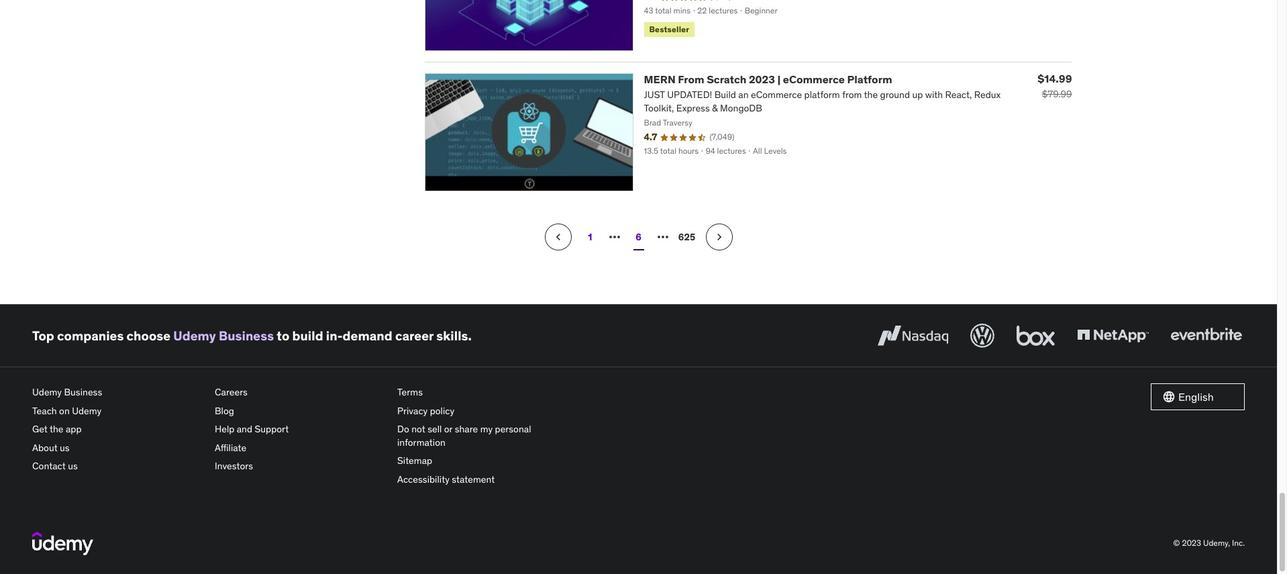 Task type: vqa. For each thing, say whether or not it's contained in the screenshot.
the bottom Udemy
yes



Task type: locate. For each thing, give the bounding box(es) containing it.
information
[[398, 436, 446, 448]]

companies
[[57, 327, 124, 343]]

1 vertical spatial us
[[68, 460, 78, 472]]

sell
[[428, 423, 442, 435]]

get
[[32, 423, 48, 435]]

contact
[[32, 460, 66, 472]]

my
[[481, 423, 493, 435]]

1 horizontal spatial udemy
[[72, 405, 102, 417]]

©
[[1174, 538, 1181, 548]]

udemy right choose on the bottom of page
[[173, 327, 216, 343]]

business left to
[[219, 327, 274, 343]]

sitemap
[[398, 455, 433, 467]]

1 horizontal spatial business
[[219, 327, 274, 343]]

support
[[255, 423, 289, 435]]

business inside udemy business teach on udemy get the app about us contact us
[[64, 386, 102, 398]]

mern from scratch 2023 | ecommerce platform
[[644, 73, 893, 86]]

about
[[32, 442, 58, 454]]

blog
[[215, 405, 234, 417]]

0 horizontal spatial business
[[64, 386, 102, 398]]

1
[[588, 231, 593, 243]]

© 2023 udemy, inc.
[[1174, 538, 1246, 548]]

next page image
[[713, 230, 726, 244]]

udemy business link up careers
[[173, 327, 274, 343]]

top
[[32, 327, 54, 343]]

udemy right on
[[72, 405, 102, 417]]

on
[[59, 405, 70, 417]]

accessibility statement link
[[398, 471, 569, 489]]

privacy
[[398, 405, 428, 417]]

1 vertical spatial business
[[64, 386, 102, 398]]

1 vertical spatial 2023
[[1183, 538, 1202, 548]]

sitemap link
[[398, 452, 569, 471]]

terms privacy policy do not sell or share my personal information sitemap accessibility statement
[[398, 386, 532, 485]]

ellipsis image
[[607, 229, 623, 245]]

build
[[292, 327, 323, 343]]

ecommerce
[[784, 73, 845, 86]]

volkswagen image
[[968, 321, 998, 350]]

statement
[[452, 473, 495, 485]]

2023 right ©
[[1183, 538, 1202, 548]]

udemy,
[[1204, 538, 1231, 548]]

1 vertical spatial udemy
[[32, 386, 62, 398]]

mern from scratch 2023 | ecommerce platform link
[[644, 73, 893, 86]]

careers
[[215, 386, 248, 398]]

business
[[219, 327, 274, 343], [64, 386, 102, 398]]

teach on udemy link
[[32, 402, 204, 420]]

to
[[277, 327, 290, 343]]

$79.99
[[1043, 88, 1073, 100]]

0 vertical spatial 2023
[[749, 73, 775, 86]]

share
[[455, 423, 478, 435]]

udemy business link up the get the app link
[[32, 383, 204, 402]]

6 link
[[626, 224, 652, 250]]

0 vertical spatial us
[[60, 442, 70, 454]]

investors
[[215, 460, 253, 472]]

us
[[60, 442, 70, 454], [68, 460, 78, 472]]

affiliate
[[215, 442, 247, 454]]

privacy policy link
[[398, 402, 569, 420]]

from
[[678, 73, 705, 86]]

2023 left |
[[749, 73, 775, 86]]

get the app link
[[32, 420, 204, 439]]

udemy up "teach"
[[32, 386, 62, 398]]

udemy business teach on udemy get the app about us contact us
[[32, 386, 102, 472]]

us right contact
[[68, 460, 78, 472]]

2 horizontal spatial udemy
[[173, 327, 216, 343]]

previous page image
[[552, 230, 565, 244]]

business up on
[[64, 386, 102, 398]]

skills.
[[437, 327, 472, 343]]

udemy
[[173, 327, 216, 343], [32, 386, 62, 398], [72, 405, 102, 417]]

affiliate link
[[215, 439, 387, 457]]

scratch
[[707, 73, 747, 86]]

terms
[[398, 386, 423, 398]]

udemy business link
[[173, 327, 274, 343], [32, 383, 204, 402]]

us right about
[[60, 442, 70, 454]]

and
[[237, 423, 253, 435]]

personal
[[495, 423, 532, 435]]

2023
[[749, 73, 775, 86], [1183, 538, 1202, 548]]

$14.99
[[1038, 72, 1073, 85]]

0 vertical spatial business
[[219, 327, 274, 343]]



Task type: describe. For each thing, give the bounding box(es) containing it.
eventbrite image
[[1168, 321, 1246, 350]]

1 horizontal spatial 2023
[[1183, 538, 1202, 548]]

app
[[66, 423, 82, 435]]

terms link
[[398, 383, 569, 402]]

mern
[[644, 73, 676, 86]]

0 vertical spatial udemy
[[173, 327, 216, 343]]

box image
[[1014, 321, 1059, 350]]

nasdaq image
[[875, 321, 952, 350]]

1 link
[[577, 224, 604, 250]]

about us link
[[32, 439, 204, 457]]

help and support link
[[215, 420, 387, 439]]

do
[[398, 423, 409, 435]]

accessibility
[[398, 473, 450, 485]]

|
[[778, 73, 781, 86]]

not
[[412, 423, 426, 435]]

625
[[679, 231, 696, 243]]

the
[[50, 423, 63, 435]]

in-
[[326, 327, 343, 343]]

demand
[[343, 327, 393, 343]]

2 vertical spatial udemy
[[72, 405, 102, 417]]

netapp image
[[1075, 321, 1152, 350]]

$14.99 $79.99
[[1038, 72, 1073, 100]]

do not sell or share my personal information button
[[398, 420, 569, 452]]

platform
[[848, 73, 893, 86]]

0 horizontal spatial udemy
[[32, 386, 62, 398]]

0 vertical spatial udemy business link
[[173, 327, 274, 343]]

career
[[395, 327, 434, 343]]

or
[[444, 423, 453, 435]]

investors link
[[215, 457, 387, 476]]

ellipsis image
[[655, 229, 671, 245]]

careers link
[[215, 383, 387, 402]]

english
[[1179, 390, 1215, 403]]

contact us link
[[32, 457, 204, 476]]

top companies choose udemy business to build in-demand career skills.
[[32, 327, 472, 343]]

careers blog help and support affiliate investors
[[215, 386, 289, 472]]

blog link
[[215, 402, 387, 420]]

small image
[[1163, 390, 1176, 404]]

6
[[636, 231, 642, 243]]

english button
[[1152, 383, 1246, 410]]

udemy image
[[32, 532, 93, 555]]

inc.
[[1233, 538, 1246, 548]]

choose
[[127, 327, 171, 343]]

help
[[215, 423, 235, 435]]

1 vertical spatial udemy business link
[[32, 383, 204, 402]]

policy
[[430, 405, 455, 417]]

0 horizontal spatial 2023
[[749, 73, 775, 86]]

teach
[[32, 405, 57, 417]]



